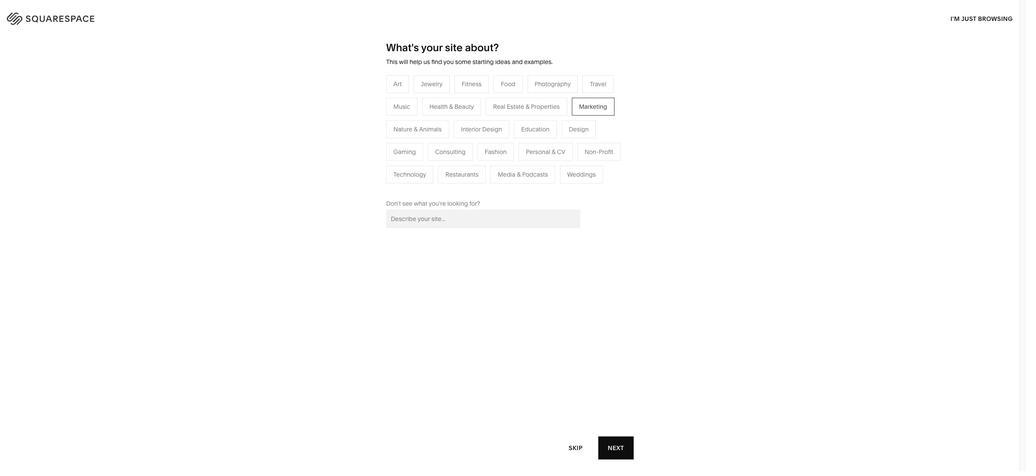 Task type: locate. For each thing, give the bounding box(es) containing it.
media up events
[[418, 144, 435, 152]]

1 vertical spatial non-
[[367, 157, 381, 165]]

travel up marketing
[[590, 80, 607, 88]]

fitness
[[462, 80, 482, 88], [508, 144, 528, 152]]

about?
[[465, 41, 499, 54]]

us
[[424, 58, 430, 66]]

media down fashion option
[[498, 171, 516, 178]]

estate up "home"
[[507, 103, 525, 110]]

next button
[[599, 437, 634, 460]]

design inside option
[[569, 125, 589, 133]]

0 vertical spatial restaurants
[[418, 131, 451, 139]]

non- up weddings option
[[585, 148, 599, 156]]

1 horizontal spatial fitness
[[508, 144, 528, 152]]

1 horizontal spatial podcasts
[[523, 171, 548, 178]]

1 vertical spatial real estate & properties
[[418, 183, 485, 190]]

fitness right fashion
[[508, 144, 528, 152]]

log             in link
[[988, 13, 1010, 21]]

properties up decor
[[531, 103, 560, 110]]

0 vertical spatial travel
[[590, 80, 607, 88]]

animals down 'health'
[[419, 125, 442, 133]]

& up home & decor
[[526, 103, 530, 110]]

0 vertical spatial non-
[[585, 148, 599, 156]]

home & decor
[[508, 119, 549, 126]]

real
[[493, 103, 506, 110], [418, 183, 430, 190]]

media
[[418, 144, 435, 152], [498, 171, 516, 178]]

nature down music option
[[394, 125, 413, 133]]

personal & cv
[[526, 148, 566, 156]]

restaurants down travel link
[[418, 131, 451, 139]]

Real Estate & Properties radio
[[486, 98, 568, 116]]

fashion
[[485, 148, 507, 156]]

podcasts
[[442, 144, 468, 152], [523, 171, 548, 178]]

cv
[[557, 148, 566, 156]]

marketing
[[579, 103, 608, 110]]

estate down weddings link
[[431, 183, 449, 190]]

real estate & properties up home & decor
[[493, 103, 560, 110]]

don't
[[386, 200, 401, 207]]

restaurants up the real estate & properties link
[[446, 171, 479, 178]]

personal
[[526, 148, 551, 156]]

browsing
[[979, 15, 1014, 22]]

1 vertical spatial travel
[[418, 119, 434, 126]]

community
[[328, 157, 360, 165]]

1 horizontal spatial weddings
[[568, 171, 596, 178]]

1 horizontal spatial animals
[[533, 131, 556, 139]]

restaurants inside radio
[[446, 171, 479, 178]]

animals down decor
[[533, 131, 556, 139]]

real estate & properties
[[493, 103, 560, 110], [418, 183, 485, 190]]

non- down 'services'
[[367, 157, 381, 165]]

non-
[[585, 148, 599, 156], [367, 157, 381, 165]]

& inside option
[[449, 103, 453, 110]]

1 horizontal spatial media
[[498, 171, 516, 178]]

Restaurants radio
[[438, 166, 486, 183]]

0 vertical spatial fitness
[[462, 80, 482, 88]]

real down food option
[[493, 103, 506, 110]]

& up looking
[[450, 183, 454, 190]]

real estate & properties up looking
[[418, 183, 485, 190]]

media & podcasts
[[418, 144, 468, 152], [498, 171, 548, 178]]

podcasts down personal
[[523, 171, 548, 178]]

1 design from the left
[[483, 125, 502, 133]]

Health & Beauty radio
[[423, 98, 482, 116]]

Weddings radio
[[560, 166, 604, 183]]

0 vertical spatial properties
[[531, 103, 560, 110]]

you're
[[429, 200, 446, 207]]

fitness down some
[[462, 80, 482, 88]]

0 horizontal spatial properties
[[456, 183, 485, 190]]

nature & animals down home & decor link
[[508, 131, 556, 139]]

your
[[421, 41, 443, 54]]

1 vertical spatial estate
[[431, 183, 449, 190]]

nature
[[394, 125, 413, 133], [508, 131, 527, 139]]

this
[[386, 58, 398, 66]]

weddings down the non-profit
[[568, 171, 596, 178]]

jewelry
[[421, 80, 443, 88]]

1 horizontal spatial real
[[493, 103, 506, 110]]

what
[[414, 200, 428, 207]]

what's your site about? this will help us find you some starting ideas and examples.
[[386, 41, 553, 66]]

1 vertical spatial media
[[498, 171, 516, 178]]

travel link
[[418, 119, 443, 126]]

travel inside option
[[590, 80, 607, 88]]

professional services link
[[328, 131, 396, 139]]

& down the fitness link
[[517, 171, 521, 178]]

1 horizontal spatial nature & animals
[[508, 131, 556, 139]]

& down home & decor
[[528, 131, 532, 139]]

squarespace logo link
[[17, 10, 216, 24]]

1 vertical spatial podcasts
[[523, 171, 548, 178]]

&
[[449, 103, 453, 110], [526, 103, 530, 110], [526, 119, 530, 126], [414, 125, 418, 133], [528, 131, 532, 139], [437, 144, 441, 152], [552, 148, 556, 156], [362, 157, 366, 165], [517, 171, 521, 178], [450, 183, 454, 190]]

podcasts down the restaurants "link"
[[442, 144, 468, 152]]

media & podcasts inside radio
[[498, 171, 548, 178]]

1 vertical spatial media & podcasts
[[498, 171, 548, 178]]

& inside option
[[552, 148, 556, 156]]

media & podcasts down the fitness link
[[498, 171, 548, 178]]

nature & animals
[[394, 125, 442, 133], [508, 131, 556, 139]]

0 horizontal spatial design
[[483, 125, 502, 133]]

professional
[[328, 131, 362, 139]]

travel
[[590, 80, 607, 88], [418, 119, 434, 126]]

media & podcasts down the restaurants "link"
[[418, 144, 468, 152]]

real up what
[[418, 183, 430, 190]]

design right interior on the left top of the page
[[483, 125, 502, 133]]

1 vertical spatial restaurants
[[446, 171, 479, 178]]

1 horizontal spatial real estate & properties
[[493, 103, 560, 110]]

skip
[[569, 444, 583, 452]]

& right "home"
[[526, 119, 530, 126]]

0 vertical spatial podcasts
[[442, 144, 468, 152]]

design
[[483, 125, 502, 133], [569, 125, 589, 133]]

1 vertical spatial real
[[418, 183, 430, 190]]

0 vertical spatial media
[[418, 144, 435, 152]]

profit
[[599, 148, 614, 156]]

Consulting radio
[[428, 143, 473, 161]]

Fashion radio
[[478, 143, 514, 161]]

0 horizontal spatial fitness
[[462, 80, 482, 88]]

0 vertical spatial media & podcasts
[[418, 144, 468, 152]]

fitness inside radio
[[462, 80, 482, 88]]

and
[[512, 58, 523, 66]]

0 horizontal spatial nature & animals
[[394, 125, 442, 133]]

1 horizontal spatial travel
[[590, 80, 607, 88]]

restaurants
[[418, 131, 451, 139], [446, 171, 479, 178]]

Travel radio
[[583, 75, 614, 93]]

Technology radio
[[386, 166, 434, 183]]

0 horizontal spatial real estate & properties
[[418, 183, 485, 190]]

0 horizontal spatial weddings
[[418, 170, 446, 177]]

1 horizontal spatial media & podcasts
[[498, 171, 548, 178]]

1 horizontal spatial non-
[[585, 148, 599, 156]]

photography
[[535, 80, 571, 88]]

interior
[[461, 125, 481, 133]]

0 vertical spatial real estate & properties
[[493, 103, 560, 110]]

community & non-profits
[[328, 157, 399, 165]]

design inside option
[[483, 125, 502, 133]]

education
[[522, 125, 550, 133]]

lusaka image
[[397, 292, 623, 471]]

log
[[988, 13, 1002, 21]]

properties up for?
[[456, 183, 485, 190]]

& inside radio
[[517, 171, 521, 178]]

0 vertical spatial estate
[[507, 103, 525, 110]]

in
[[1003, 13, 1010, 21]]

services
[[363, 131, 387, 139]]

1 horizontal spatial design
[[569, 125, 589, 133]]

travel up the restaurants "link"
[[418, 119, 434, 126]]

0 horizontal spatial nature
[[394, 125, 413, 133]]

i'm just browsing link
[[951, 7, 1014, 30]]

weddings
[[418, 170, 446, 177], [568, 171, 596, 178]]

Photography radio
[[528, 75, 578, 93]]

animals
[[419, 125, 442, 133], [533, 131, 556, 139]]

skip button
[[560, 436, 593, 460]]

1 horizontal spatial properties
[[531, 103, 560, 110]]

1 vertical spatial properties
[[456, 183, 485, 190]]

design down marketing
[[569, 125, 589, 133]]

Nature & Animals radio
[[386, 120, 449, 138]]

home & decor link
[[508, 119, 558, 126]]

Music radio
[[386, 98, 418, 116]]

0 horizontal spatial media & podcasts
[[418, 144, 468, 152]]

& left cv
[[552, 148, 556, 156]]

1 horizontal spatial estate
[[507, 103, 525, 110]]

Jewelry radio
[[414, 75, 450, 93]]

properties
[[531, 103, 560, 110], [456, 183, 485, 190]]

& right 'health'
[[449, 103, 453, 110]]

0 vertical spatial real
[[493, 103, 506, 110]]

2 design from the left
[[569, 125, 589, 133]]

nature down "home"
[[508, 131, 527, 139]]

art
[[394, 80, 402, 88]]

0 horizontal spatial animals
[[419, 125, 442, 133]]

estate
[[507, 103, 525, 110], [431, 183, 449, 190]]

weddings down events link
[[418, 170, 446, 177]]

non- inside non-profit radio
[[585, 148, 599, 156]]

don't see what you're looking for?
[[386, 200, 481, 207]]

nature & animals up gaming
[[394, 125, 442, 133]]

estate inside real estate & properties radio
[[507, 103, 525, 110]]



Task type: describe. For each thing, give the bounding box(es) containing it.
profits
[[381, 157, 399, 165]]

nature inside radio
[[394, 125, 413, 133]]

squarespace logo image
[[17, 10, 112, 24]]

examples.
[[525, 58, 553, 66]]

lusaka element
[[397, 292, 623, 471]]

i'm
[[951, 15, 961, 22]]

weddings link
[[418, 170, 455, 177]]

podcasts inside radio
[[523, 171, 548, 178]]

home
[[508, 119, 525, 126]]

Interior Design radio
[[454, 120, 510, 138]]

gaming
[[394, 148, 416, 156]]

decor
[[532, 119, 549, 126]]

restaurants link
[[418, 131, 459, 139]]

Don't see what you're looking for? field
[[386, 209, 581, 228]]

see
[[403, 200, 413, 207]]

non-profit
[[585, 148, 614, 156]]

media inside radio
[[498, 171, 516, 178]]

beauty
[[455, 103, 474, 110]]

events
[[418, 157, 436, 165]]

& up gaming option
[[414, 125, 418, 133]]

media & podcasts link
[[418, 144, 477, 152]]

interior design
[[461, 125, 502, 133]]

& right the community
[[362, 157, 366, 165]]

0 horizontal spatial non-
[[367, 157, 381, 165]]

log             in
[[988, 13, 1010, 21]]

some
[[456, 58, 471, 66]]

will
[[399, 58, 408, 66]]

health & beauty
[[430, 103, 474, 110]]

1 vertical spatial fitness
[[508, 144, 528, 152]]

looking
[[448, 200, 468, 207]]

you
[[444, 58, 454, 66]]

nature & animals link
[[508, 131, 565, 139]]

Personal & CV radio
[[519, 143, 573, 161]]

0 horizontal spatial real
[[418, 183, 430, 190]]

1 horizontal spatial nature
[[508, 131, 527, 139]]

help
[[410, 58, 422, 66]]

technology
[[394, 171, 427, 178]]

community & non-profits link
[[328, 157, 407, 165]]

next
[[608, 444, 625, 452]]

consulting
[[435, 148, 466, 156]]

0 horizontal spatial media
[[418, 144, 435, 152]]

Non-Profit radio
[[578, 143, 621, 161]]

just
[[962, 15, 977, 22]]

ideas
[[496, 58, 511, 66]]

Art radio
[[386, 75, 409, 93]]

site
[[445, 41, 463, 54]]

0 horizontal spatial travel
[[418, 119, 434, 126]]

Design radio
[[562, 120, 596, 138]]

Gaming radio
[[386, 143, 424, 161]]

real estate & properties inside radio
[[493, 103, 560, 110]]

& down the restaurants "link"
[[437, 144, 441, 152]]

0 horizontal spatial estate
[[431, 183, 449, 190]]

animals inside radio
[[419, 125, 442, 133]]

Education radio
[[514, 120, 557, 138]]

0 horizontal spatial podcasts
[[442, 144, 468, 152]]

find
[[432, 58, 442, 66]]

fitness link
[[508, 144, 536, 152]]

starting
[[473, 58, 494, 66]]

health
[[430, 103, 448, 110]]

i'm just browsing
[[951, 15, 1014, 22]]

events link
[[418, 157, 445, 165]]

professional services
[[328, 131, 387, 139]]

properties inside radio
[[531, 103, 560, 110]]

Media & Podcasts radio
[[491, 166, 556, 183]]

Marketing radio
[[572, 98, 615, 116]]

real inside radio
[[493, 103, 506, 110]]

Food radio
[[494, 75, 523, 93]]

real estate & properties link
[[418, 183, 493, 190]]

nature & animals inside radio
[[394, 125, 442, 133]]

for?
[[470, 200, 481, 207]]

food
[[501, 80, 516, 88]]

weddings inside option
[[568, 171, 596, 178]]

music
[[394, 103, 411, 110]]

Fitness radio
[[455, 75, 489, 93]]

what's
[[386, 41, 419, 54]]



Task type: vqa. For each thing, say whether or not it's contained in the screenshot.
the examples.
yes



